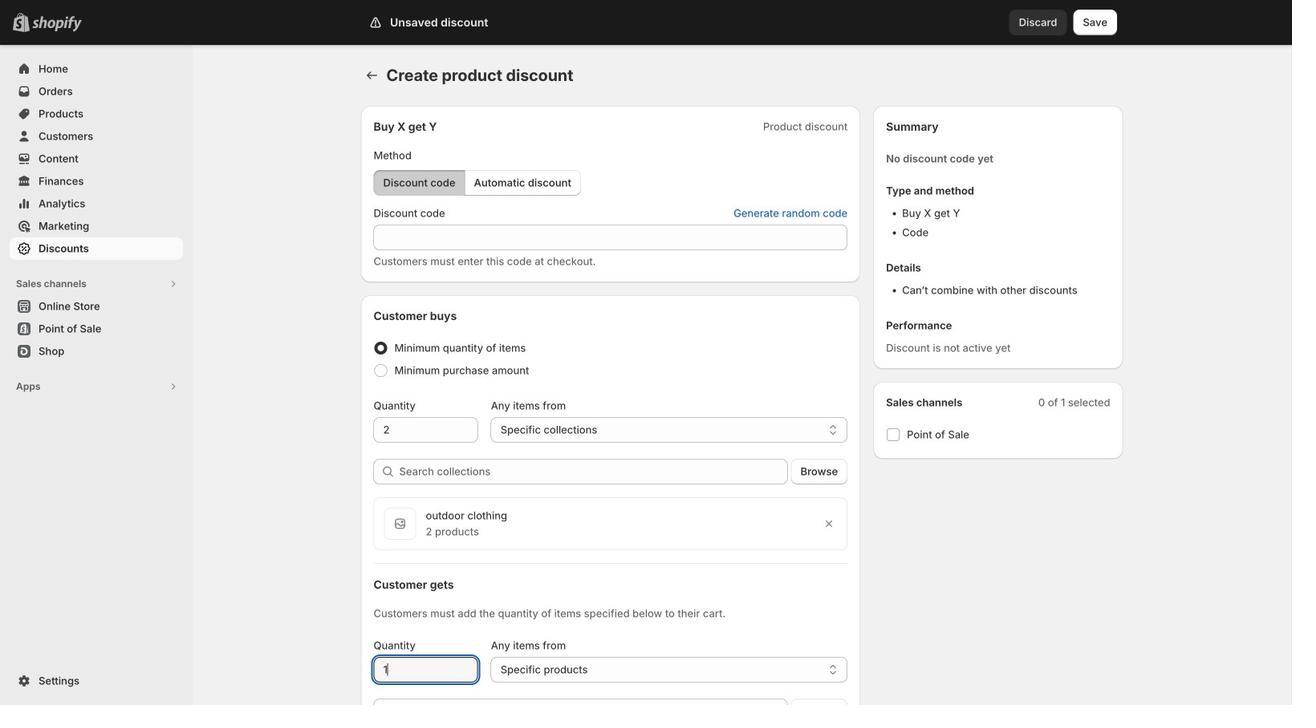 Task type: locate. For each thing, give the bounding box(es) containing it.
None text field
[[374, 658, 478, 683]]

Search products text field
[[400, 700, 788, 706]]

Search collections text field
[[400, 459, 788, 485]]

shopify image
[[32, 16, 82, 32]]

None text field
[[374, 225, 848, 251], [374, 418, 478, 443], [374, 225, 848, 251], [374, 418, 478, 443]]



